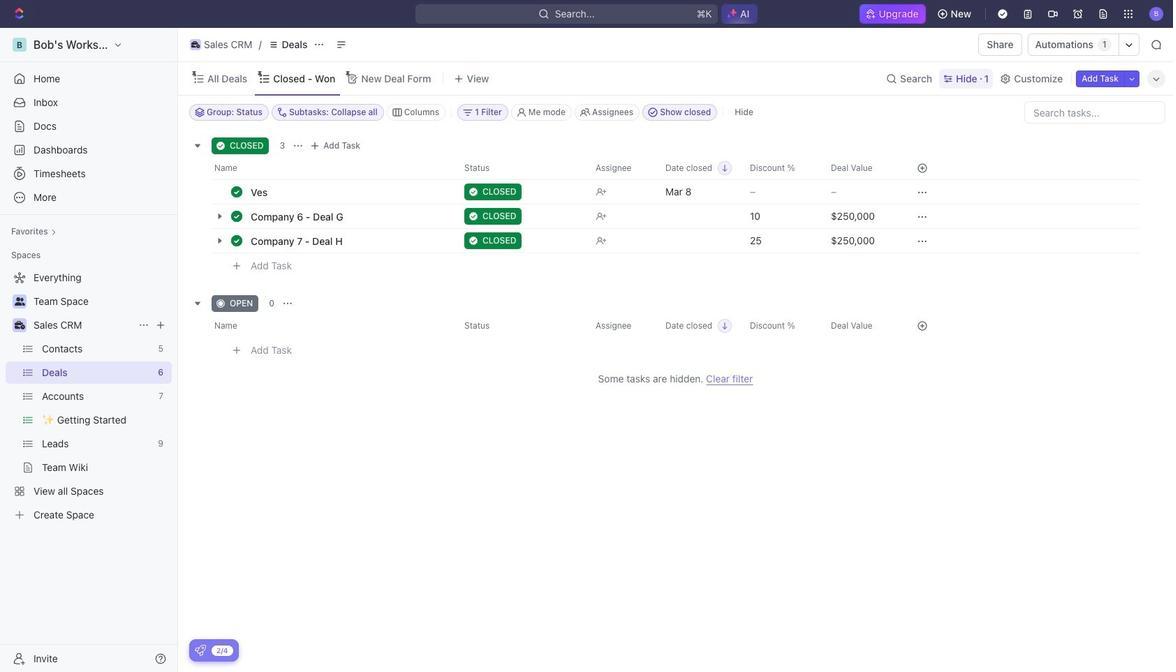 Task type: describe. For each thing, give the bounding box(es) containing it.
business time image inside sidebar navigation
[[14, 321, 25, 330]]

Search tasks... text field
[[1026, 102, 1165, 123]]

sidebar navigation
[[0, 28, 181, 673]]

onboarding checklist button image
[[195, 646, 206, 657]]

bob's workspace, , element
[[13, 38, 27, 52]]

1 horizontal spatial business time image
[[191, 41, 200, 48]]

tree inside sidebar navigation
[[6, 267, 172, 527]]



Task type: locate. For each thing, give the bounding box(es) containing it.
0 vertical spatial business time image
[[191, 41, 200, 48]]

tree
[[6, 267, 172, 527]]

user group image
[[14, 298, 25, 306]]

0 horizontal spatial business time image
[[14, 321, 25, 330]]

onboarding checklist button element
[[195, 646, 206, 657]]

business time image
[[191, 41, 200, 48], [14, 321, 25, 330]]

1 vertical spatial business time image
[[14, 321, 25, 330]]



Task type: vqa. For each thing, say whether or not it's contained in the screenshot.
Search Tasks... text box
yes



